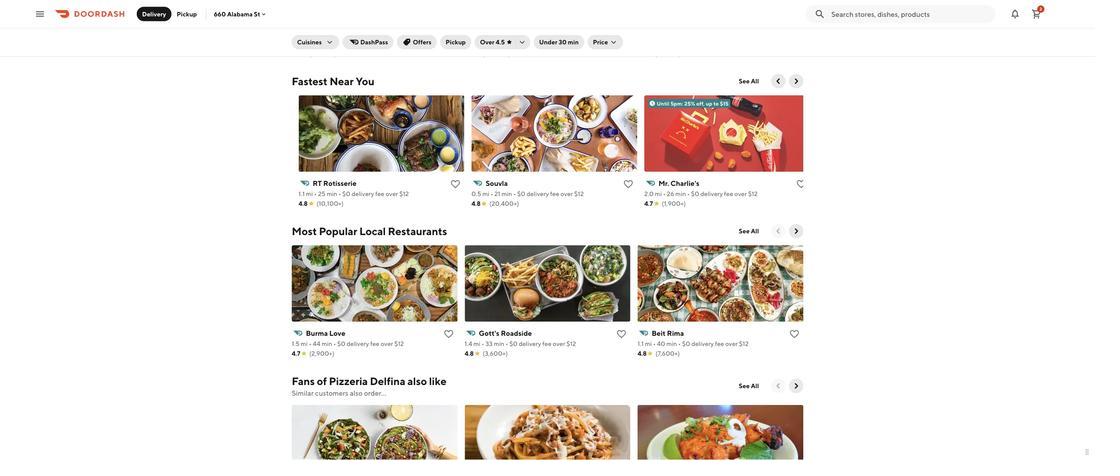 Task type: describe. For each thing, give the bounding box(es) containing it.
fee for souvla
[[550, 190, 559, 198]]

fee for mr. charlie's
[[724, 190, 733, 198]]

st
[[254, 10, 260, 18]]

over for kitava
[[554, 40, 566, 48]]

• down souvla
[[491, 190, 493, 198]]

over for mr. charlie's
[[735, 190, 747, 198]]

price button
[[588, 35, 623, 49]]

click to add this store to your saved list image for souvla
[[623, 179, 634, 190]]

offers button
[[397, 35, 437, 49]]

dashpass button
[[343, 35, 394, 49]]

• down charlie's
[[687, 190, 690, 198]]

you
[[356, 75, 375, 88]]

click to add this store to your saved list image for sweetgreen
[[444, 29, 454, 40]]

3 previous button of carousel image from the top
[[774, 382, 783, 391]]

click to add this store to your saved list image for gott's roadside
[[617, 329, 627, 340]]

rt
[[313, 179, 322, 188]]

0 vertical spatial pickup button
[[172, 7, 202, 21]]

0 horizontal spatial also
[[350, 389, 363, 398]]

(10,100+)
[[317, 200, 344, 207]]

4.8 for beit rima
[[638, 350, 647, 358]]

mi for beit rima
[[645, 341, 652, 348]]

• down gott's roadside
[[506, 341, 508, 348]]

next button of carousel image for previous button of carousel "icon" for most popular local restaurants
[[792, 227, 801, 236]]

pickup for bottommost pickup button
[[446, 38, 466, 46]]

4.7 left (6,400+)
[[638, 50, 647, 57]]

21 for kitava
[[488, 40, 494, 48]]

delivery for souvla
[[527, 190, 549, 198]]

• left 44 on the bottom left of page
[[309, 341, 312, 348]]

over for beit rima
[[726, 341, 738, 348]]

$12 for kitava
[[568, 40, 577, 48]]

over
[[480, 38, 495, 46]]

min for souvla
[[502, 190, 512, 198]]

over 4.5
[[480, 38, 505, 46]]

fee for beit rima
[[715, 341, 725, 348]]

1.4 mi • 33 min • $​0 delivery fee over $12
[[465, 341, 576, 348]]

4.7 for kitava
[[465, 50, 474, 57]]

click to add this store to your saved list image for mr. charlie's
[[796, 179, 807, 190]]

kitava
[[479, 29, 500, 38]]

over for rt rotisserie
[[386, 190, 398, 198]]

• left 40
[[653, 341, 656, 348]]

up
[[706, 100, 713, 107]]

off,
[[696, 100, 705, 107]]

• left the 33
[[482, 341, 485, 348]]

similar
[[292, 389, 314, 398]]

offers
[[413, 38, 432, 46]]

(6,400+)
[[655, 50, 681, 57]]

4.5
[[496, 38, 505, 46]]

fee for kitava
[[544, 40, 553, 48]]

open menu image
[[35, 9, 45, 19]]

$12 for souvla
[[574, 190, 584, 198]]

customers
[[315, 389, 349, 398]]

gott's roadside
[[479, 329, 532, 338]]

• right 4.5
[[507, 40, 509, 48]]

(20,400+)
[[490, 200, 519, 207]]

660
[[214, 10, 226, 18]]

of
[[317, 375, 327, 388]]

love
[[329, 329, 346, 338]]

all for most popular local restaurants
[[751, 228, 759, 235]]

like
[[429, 375, 447, 388]]

click to add this store to your saved list image for burma love
[[444, 329, 454, 340]]

most popular local restaurants
[[292, 225, 447, 238]]

• down rima
[[679, 341, 681, 348]]

mi for burma love
[[301, 341, 308, 348]]

fastest
[[292, 75, 328, 88]]

under 30 min
[[539, 38, 579, 46]]

beit rima
[[652, 329, 684, 338]]

$12 for rt rotisserie
[[399, 190, 409, 198]]

charlie's
[[671, 179, 700, 188]]

see for fastest near you
[[739, 78, 750, 85]]

souvla
[[486, 179, 508, 188]]

under 30 min button
[[534, 35, 584, 49]]

min for beit rima
[[667, 341, 677, 348]]

1 horizontal spatial also
[[408, 375, 427, 388]]

5pm:
[[671, 100, 683, 107]]

$​0 for beit rima
[[682, 341, 690, 348]]

delivery for gott's roadside
[[519, 341, 541, 348]]

1.1 for rt rotisserie
[[298, 190, 305, 198]]

see all link for fastest near you
[[734, 74, 765, 88]]

delivery for beit rima
[[692, 341, 714, 348]]

pizzeria
[[329, 375, 368, 388]]

see all link for most popular local restaurants
[[734, 224, 765, 239]]

pickup for the topmost pickup button
[[177, 10, 197, 18]]

over for burma love
[[381, 341, 393, 348]]

Store search: begin typing to search for stores available on DoorDash text field
[[832, 9, 991, 19]]

0.5 for kitava
[[465, 40, 475, 48]]

3 see all from the top
[[739, 383, 759, 390]]

near
[[330, 75, 354, 88]]

25
[[318, 190, 325, 198]]

fee for rt rotisserie
[[375, 190, 384, 198]]

1.5
[[292, 341, 300, 348]]

min for mr. charlie's
[[676, 190, 686, 198]]

notification bell image
[[1010, 9, 1021, 19]]

$​0 for mr. charlie's
[[691, 190, 699, 198]]

• down rotisserie
[[338, 190, 341, 198]]

fans of pizzeria delfina also like similar customers also order...
[[292, 375, 447, 398]]

3 see all link from the top
[[734, 379, 765, 394]]

0.5 mi • 21 min • $​0 delivery fee over $12 for souvla
[[471, 190, 584, 198]]

$15
[[720, 100, 729, 107]]

(22,700+)
[[482, 50, 510, 57]]

alabama
[[227, 10, 253, 18]]

$12 for mr. charlie's
[[748, 190, 758, 198]]

2.0 for sweetgreen
[[292, 40, 301, 48]]

delivery button
[[137, 7, 172, 21]]

4.8 for rt rotisserie
[[298, 200, 308, 207]]

• down "sweetgreen"
[[335, 40, 337, 48]]

delfina
[[370, 375, 406, 388]]

(7,600+)
[[656, 350, 680, 358]]

delivery for sweetgreen
[[348, 40, 370, 48]]

rima
[[667, 329, 684, 338]]

4.7 for sweetgreen
[[292, 50, 301, 57]]

under
[[539, 38, 558, 46]]

mi for mr. charlie's
[[655, 190, 662, 198]]

4.8 for souvla
[[471, 200, 481, 207]]

until
[[657, 100, 670, 107]]

over 4.5 button
[[475, 35, 530, 49]]



Task type: vqa. For each thing, say whether or not it's contained in the screenshot.


Task type: locate. For each thing, give the bounding box(es) containing it.
previous button of carousel image for most popular local restaurants
[[774, 227, 783, 236]]

4.7 for burma love
[[292, 350, 301, 358]]

1.1 left 40
[[638, 341, 644, 348]]

2 vertical spatial previous button of carousel image
[[774, 382, 783, 391]]

21 left 4.5
[[488, 40, 494, 48]]

4.7
[[292, 50, 301, 57], [465, 50, 474, 57], [638, 50, 647, 57], [644, 200, 653, 207], [292, 350, 301, 358]]

delivery for burma love
[[347, 341, 369, 348]]

all
[[751, 78, 759, 85], [751, 228, 759, 235], [751, 383, 759, 390]]

0 items, open order cart image
[[1032, 9, 1042, 19]]

4.8 left (7,600+)
[[638, 350, 647, 358]]

• down love
[[334, 341, 336, 348]]

fee for gott's roadside
[[543, 341, 552, 348]]

beit
[[652, 329, 666, 338]]

until 5pm: 25% off, up to $15
[[657, 100, 729, 107]]

1 horizontal spatial 21
[[494, 190, 500, 198]]

order...
[[364, 389, 387, 398]]

sweetgreen
[[306, 29, 345, 38]]

0 vertical spatial also
[[408, 375, 427, 388]]

0 vertical spatial all
[[751, 78, 759, 85]]

min right 36
[[323, 40, 334, 48]]

1 vertical spatial pickup button
[[441, 35, 471, 49]]

1 next button of carousel image from the top
[[792, 227, 801, 236]]

0 vertical spatial see all link
[[734, 74, 765, 88]]

see all link
[[734, 74, 765, 88], [734, 224, 765, 239], [734, 379, 765, 394]]

• down kitava at top
[[484, 40, 487, 48]]

1 horizontal spatial 1.1
[[638, 341, 644, 348]]

0 vertical spatial see
[[739, 78, 750, 85]]

burma
[[306, 329, 328, 338]]

$12 for beit rima
[[739, 341, 749, 348]]

click to add this store to your saved list image for rt rotisserie
[[450, 179, 461, 190]]

(3,600+)
[[483, 350, 508, 358]]

min up the (22,700+)
[[495, 40, 506, 48]]

$​0 right 4.5
[[511, 40, 519, 48]]

fans
[[292, 375, 315, 388]]

4.8 left (10,100+)
[[298, 200, 308, 207]]

0 vertical spatial 2.0
[[292, 40, 301, 48]]

popular
[[319, 225, 357, 238]]

also
[[408, 375, 427, 388], [350, 389, 363, 398]]

delivery for mr. charlie's
[[701, 190, 723, 198]]

most popular local restaurants link
[[292, 224, 447, 239]]

0 horizontal spatial pickup button
[[172, 7, 202, 21]]

36
[[315, 40, 322, 48]]

1 all from the top
[[751, 78, 759, 85]]

delivery
[[348, 40, 370, 48], [520, 40, 542, 48], [352, 190, 374, 198], [527, 190, 549, 198], [701, 190, 723, 198], [347, 341, 369, 348], [519, 341, 541, 348], [692, 341, 714, 348]]

see for most popular local restaurants
[[739, 228, 750, 235]]

0 horizontal spatial 1.1
[[298, 190, 305, 198]]

min right 26 at the right
[[676, 190, 686, 198]]

2 previous button of carousel image from the top
[[774, 227, 783, 236]]

1.1 mi • 40 min • $​0 delivery fee over $12
[[638, 341, 749, 348]]

4.7 down 1.5
[[292, 350, 301, 358]]

0 vertical spatial next button of carousel image
[[792, 227, 801, 236]]

mi for souvla
[[482, 190, 489, 198]]

0 horizontal spatial 21
[[488, 40, 494, 48]]

1 vertical spatial 0.5 mi • 21 min • $​0 delivery fee over $12
[[471, 190, 584, 198]]

dashpass
[[361, 38, 388, 46]]

1 vertical spatial see all link
[[734, 224, 765, 239]]

1.1
[[298, 190, 305, 198], [638, 341, 644, 348]]

4.8 left (20,400+)
[[471, 200, 481, 207]]

min for burma love
[[322, 341, 332, 348]]

$​0 for burma love
[[337, 341, 346, 348]]

min for rt rotisserie
[[327, 190, 337, 198]]

mi down souvla
[[482, 190, 489, 198]]

1 vertical spatial see all
[[739, 228, 759, 235]]

1 vertical spatial all
[[751, 228, 759, 235]]

$12 for burma love
[[395, 341, 404, 348]]

(2,900+)
[[309, 350, 335, 358]]

cuisines
[[297, 38, 322, 46]]

2 vertical spatial click to add this store to your saved list image
[[790, 329, 800, 340]]

1 see all link from the top
[[734, 74, 765, 88]]

26
[[667, 190, 674, 198]]

previous button of carousel image
[[774, 77, 783, 86], [774, 227, 783, 236], [774, 382, 783, 391]]

1.5 mi • 44 min • $​0 delivery fee over $12
[[292, 341, 404, 348]]

fastest near you
[[292, 75, 375, 88]]

4.7 left (1,900+)
[[644, 200, 653, 207]]

mi down the mr.
[[655, 190, 662, 198]]

rt rotisserie
[[313, 179, 357, 188]]

0 vertical spatial 21
[[488, 40, 494, 48]]

1 vertical spatial pickup
[[446, 38, 466, 46]]

$​0 for kitava
[[511, 40, 519, 48]]

delivery for kitava
[[520, 40, 542, 48]]

fee
[[372, 40, 381, 48], [544, 40, 553, 48], [375, 190, 384, 198], [550, 190, 559, 198], [724, 190, 733, 198], [370, 341, 380, 348], [543, 341, 552, 348], [715, 341, 725, 348]]

mi left 40
[[645, 341, 652, 348]]

1 vertical spatial 21
[[494, 190, 500, 198]]

mi for sweetgreen
[[303, 40, 309, 48]]

33
[[486, 341, 493, 348]]

2 vertical spatial all
[[751, 383, 759, 390]]

pickup left the over
[[446, 38, 466, 46]]

0 horizontal spatial 2.0
[[292, 40, 301, 48]]

min
[[568, 38, 579, 46], [323, 40, 334, 48], [495, 40, 506, 48], [327, 190, 337, 198], [502, 190, 512, 198], [676, 190, 686, 198], [322, 341, 332, 348], [494, 341, 505, 348], [667, 341, 677, 348]]

pickup button
[[172, 7, 202, 21], [441, 35, 471, 49]]

fee for burma love
[[370, 341, 380, 348]]

click to add this store to your saved list image
[[444, 29, 454, 40], [450, 179, 461, 190], [796, 179, 807, 190], [444, 329, 454, 340], [617, 329, 627, 340]]

1 vertical spatial 2.0
[[644, 190, 654, 198]]

delivery
[[142, 10, 166, 18]]

(13,700+)
[[309, 50, 336, 57]]

to
[[714, 100, 719, 107]]

0 vertical spatial pickup
[[177, 10, 197, 18]]

1.4
[[465, 341, 473, 348]]

min for gott's roadside
[[494, 341, 505, 348]]

2.0
[[292, 40, 301, 48], [644, 190, 654, 198]]

mi
[[303, 40, 309, 48], [476, 40, 483, 48], [306, 190, 313, 198], [482, 190, 489, 198], [655, 190, 662, 198], [301, 341, 308, 348], [474, 341, 481, 348], [645, 341, 652, 348]]

21 down souvla
[[494, 190, 500, 198]]

mi for rt rotisserie
[[306, 190, 313, 198]]

2 vertical spatial see all link
[[734, 379, 765, 394]]

see all for fastest near you
[[739, 78, 759, 85]]

pickup right delivery
[[177, 10, 197, 18]]

over
[[382, 40, 395, 48], [554, 40, 566, 48], [386, 190, 398, 198], [561, 190, 573, 198], [735, 190, 747, 198], [381, 341, 393, 348], [553, 341, 565, 348], [726, 341, 738, 348]]

mi for gott's roadside
[[474, 341, 481, 348]]

4.8 down 1.4
[[465, 350, 474, 358]]

mi left 25
[[306, 190, 313, 198]]

• up (20,400+)
[[513, 190, 516, 198]]

$​0 for sweetgreen
[[339, 40, 347, 48]]

mi down kitava at top
[[476, 40, 483, 48]]

over for souvla
[[561, 190, 573, 198]]

2 vertical spatial see
[[739, 383, 750, 390]]

next button of carousel image
[[792, 227, 801, 236], [792, 382, 801, 391]]

1 vertical spatial 0.5
[[471, 190, 481, 198]]

pickup button right delivery
[[172, 7, 202, 21]]

4.7 left the (22,700+)
[[465, 50, 474, 57]]

$​0 up (20,400+)
[[517, 190, 525, 198]]

0.5 mi • 21 min • $​0 delivery fee over $12
[[465, 40, 577, 48], [471, 190, 584, 198]]

3 all from the top
[[751, 383, 759, 390]]

$​0 for souvla
[[517, 190, 525, 198]]

next button of carousel image for first previous button of carousel "icon" from the bottom
[[792, 382, 801, 391]]

also left like
[[408, 375, 427, 388]]

• left 25
[[314, 190, 317, 198]]

0 vertical spatial 0.5 mi • 21 min • $​0 delivery fee over $12
[[465, 40, 577, 48]]

2 see from the top
[[739, 228, 750, 235]]

2 all from the top
[[751, 228, 759, 235]]

30
[[559, 38, 567, 46]]

(1,900+)
[[662, 200, 686, 207]]

gott's
[[479, 329, 500, 338]]

min up (20,400+)
[[502, 190, 512, 198]]

$12
[[396, 40, 405, 48], [568, 40, 577, 48], [399, 190, 409, 198], [574, 190, 584, 198], [748, 190, 758, 198], [395, 341, 404, 348], [567, 341, 576, 348], [739, 341, 749, 348]]

2 button
[[1028, 5, 1046, 23]]

over for gott's roadside
[[553, 341, 565, 348]]

rotisserie
[[323, 179, 357, 188]]

mi right 1.5
[[301, 341, 308, 348]]

$12 for sweetgreen
[[396, 40, 405, 48]]

mi for kitava
[[476, 40, 483, 48]]

0.5 mi • 21 min • $​0 delivery fee over $12 up the (22,700+)
[[465, 40, 577, 48]]

0.5 mi • 21 min • $​0 delivery fee over $12 up (20,400+)
[[471, 190, 584, 198]]

21
[[488, 40, 494, 48], [494, 190, 500, 198]]

1 previous button of carousel image from the top
[[774, 77, 783, 86]]

25%
[[684, 100, 695, 107]]

1 vertical spatial click to add this store to your saved list image
[[623, 179, 634, 190]]

next button of carousel image
[[792, 77, 801, 86]]

1 see from the top
[[739, 78, 750, 85]]

local
[[360, 225, 386, 238]]

pickup
[[177, 10, 197, 18], [446, 38, 466, 46]]

2 see all from the top
[[739, 228, 759, 235]]

mr. charlie's
[[659, 179, 700, 188]]

$​0 down rotisserie
[[342, 190, 350, 198]]

0 vertical spatial 1.1
[[298, 190, 305, 198]]

$​0 down roadside
[[510, 341, 518, 348]]

4.8 for gott's roadside
[[465, 350, 474, 358]]

$​0 down love
[[337, 341, 346, 348]]

min right 30
[[568, 38, 579, 46]]

0 vertical spatial see all
[[739, 78, 759, 85]]

click to add this store to your saved list image for beit rima
[[790, 329, 800, 340]]

pickup button left the over
[[441, 35, 471, 49]]

see all
[[739, 78, 759, 85], [739, 228, 759, 235], [739, 383, 759, 390]]

660 alabama st
[[214, 10, 260, 18]]

2.0 mi • 36 min • $​0 delivery fee over $12
[[292, 40, 405, 48]]

$​0 for rt rotisserie
[[342, 190, 350, 198]]

1 vertical spatial also
[[350, 389, 363, 398]]

1 vertical spatial next button of carousel image
[[792, 382, 801, 391]]

0 vertical spatial 0.5
[[465, 40, 475, 48]]

fee for sweetgreen
[[372, 40, 381, 48]]

1 vertical spatial previous button of carousel image
[[774, 227, 783, 236]]

660 alabama st button
[[214, 10, 267, 18]]

previous button of carousel image for fastest near you
[[774, 77, 783, 86]]

$​0
[[339, 40, 347, 48], [511, 40, 519, 48], [342, 190, 350, 198], [517, 190, 525, 198], [691, 190, 699, 198], [337, 341, 346, 348], [510, 341, 518, 348], [682, 341, 690, 348]]

0 vertical spatial previous button of carousel image
[[774, 77, 783, 86]]

3 see from the top
[[739, 383, 750, 390]]

mr.
[[659, 179, 669, 188]]

$​0 down "sweetgreen"
[[339, 40, 347, 48]]

over for sweetgreen
[[382, 40, 395, 48]]

4.7 down cuisines
[[292, 50, 301, 57]]

burma love
[[306, 329, 346, 338]]

2.0 left 26 at the right
[[644, 190, 654, 198]]

also down pizzeria
[[350, 389, 363, 398]]

min up (7,600+)
[[667, 341, 677, 348]]

min right 44 on the bottom left of page
[[322, 341, 332, 348]]

21 for souvla
[[494, 190, 500, 198]]

2.0 left 36
[[292, 40, 301, 48]]

all for fastest near you
[[751, 78, 759, 85]]

min for sweetgreen
[[323, 40, 334, 48]]

0 horizontal spatial pickup
[[177, 10, 197, 18]]

1 horizontal spatial pickup
[[446, 38, 466, 46]]

roadside
[[501, 329, 532, 338]]

1.1 mi • 25 min • $​0 delivery fee over $12
[[298, 190, 409, 198]]

0.5 for souvla
[[471, 190, 481, 198]]

2.0 mi • 26 min • $​0 delivery fee over $12
[[644, 190, 758, 198]]

delivery for rt rotisserie
[[352, 190, 374, 198]]

2 vertical spatial see all
[[739, 383, 759, 390]]

min up (10,100+)
[[327, 190, 337, 198]]

0.5 mi • 21 min • $​0 delivery fee over $12 for kitava
[[465, 40, 577, 48]]

most
[[292, 225, 317, 238]]

• left 36
[[311, 40, 313, 48]]

restaurants
[[388, 225, 447, 238]]

$​0 for gott's roadside
[[510, 341, 518, 348]]

1.1 left 25
[[298, 190, 305, 198]]

40
[[657, 341, 666, 348]]

click to add this store to your saved list image for kitava
[[617, 29, 627, 40]]

see all for most popular local restaurants
[[739, 228, 759, 235]]

1 vertical spatial see
[[739, 228, 750, 235]]

click to add this store to your saved list image
[[617, 29, 627, 40], [623, 179, 634, 190], [790, 329, 800, 340]]

0.5
[[465, 40, 475, 48], [471, 190, 481, 198]]

1 horizontal spatial pickup button
[[441, 35, 471, 49]]

2.0 for mr. charlie's
[[644, 190, 654, 198]]

• left 26 at the right
[[663, 190, 666, 198]]

fastest near you link
[[292, 74, 375, 88]]

$​0 down rima
[[682, 341, 690, 348]]

mi left 36
[[303, 40, 309, 48]]

0 vertical spatial click to add this store to your saved list image
[[617, 29, 627, 40]]

1 vertical spatial 1.1
[[638, 341, 644, 348]]

4.7 for mr. charlie's
[[644, 200, 653, 207]]

44
[[313, 341, 321, 348]]

mi right 1.4
[[474, 341, 481, 348]]

1 see all from the top
[[739, 78, 759, 85]]

cuisines button
[[292, 35, 339, 49]]

min inside under 30 min button
[[568, 38, 579, 46]]

2
[[1040, 6, 1043, 12]]

min for kitava
[[495, 40, 506, 48]]

$12 for gott's roadside
[[567, 341, 576, 348]]

price
[[593, 38, 608, 46]]

2 next button of carousel image from the top
[[792, 382, 801, 391]]

$​0 down charlie's
[[691, 190, 699, 198]]

1 horizontal spatial 2.0
[[644, 190, 654, 198]]

2 see all link from the top
[[734, 224, 765, 239]]

min right the 33
[[494, 341, 505, 348]]

1.1 for beit rima
[[638, 341, 644, 348]]



